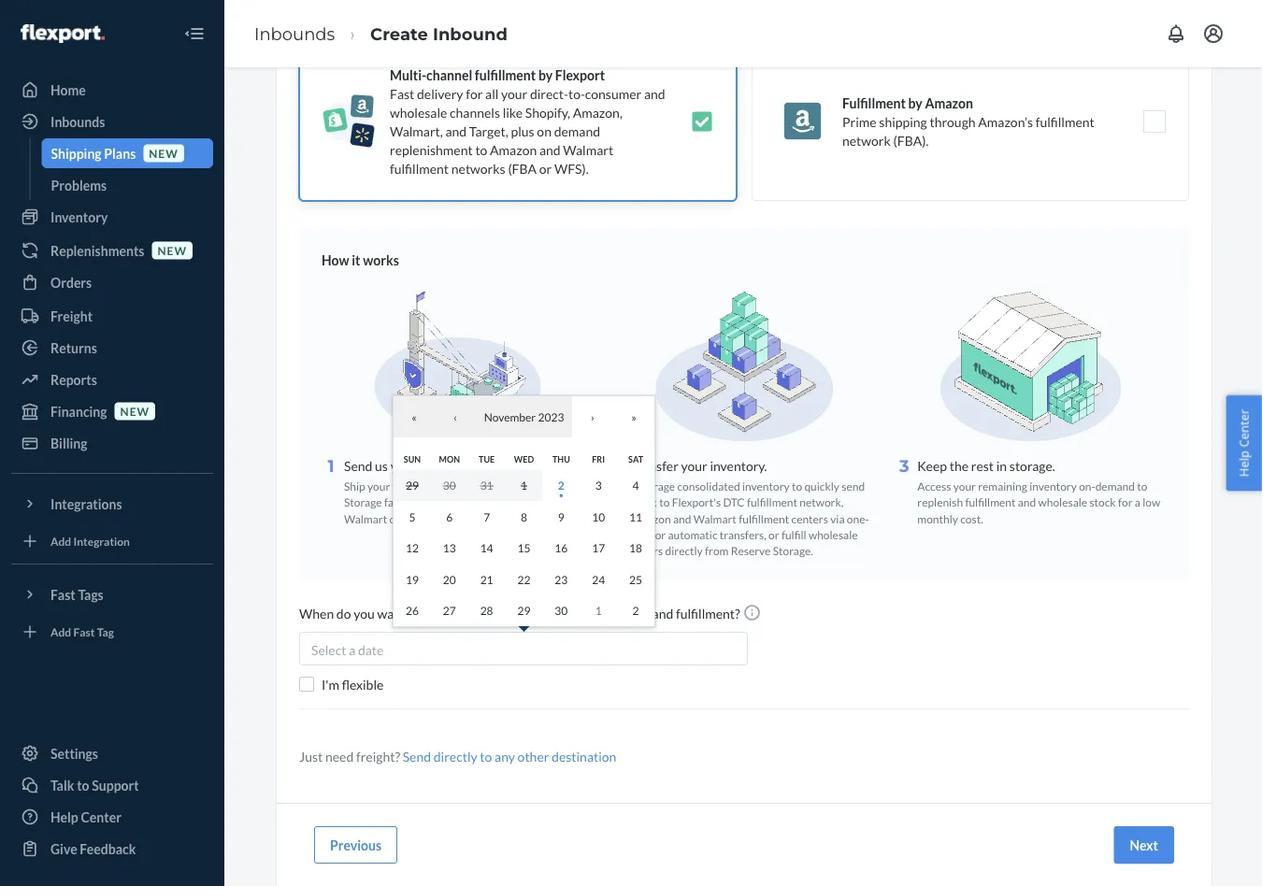 Task type: describe. For each thing, give the bounding box(es) containing it.
from
[[705, 544, 729, 558]]

a inside the 3 keep the rest in storage. access your remaining inventory on-demand to replenish fulfillment and wholesale stock for a low monthly cost.
[[1135, 496, 1141, 509]]

your inside transfer your inventory. leverage consolidated inventory to quickly send stock to flexport's dtc fulfillment network, amazon and walmart fulfillment centers via one- time or automatic transfers, or fulfill wholesale orders directly from reserve storage.
[[681, 458, 708, 474]]

how it works
[[322, 252, 399, 268]]

home link
[[11, 75, 213, 105]]

fulfillment up all
[[475, 67, 536, 83]]

5
[[409, 510, 416, 524]]

november 11, 2023 element
[[630, 510, 643, 524]]

by inside multi-channel fulfillment by flexport fast delivery for all your direct-to-consumer and wholesale channels like shopify, amazon, walmart, and target, plus on demand replenishment to amazon and walmart fulfillment networks (fba or wfs).
[[539, 67, 553, 83]]

amazon inside fulfillment by amazon prime shipping through amazon's fulfillment network (fba).
[[925, 95, 974, 111]]

just
[[299, 749, 323, 765]]

in
[[997, 458, 1007, 474]]

products.
[[420, 458, 473, 474]]

returns link
[[11, 333, 213, 363]]

amazon, inside send us your products. ship your products to a u.s. flexport reserve storage facility close to flexport, amazon, and walmart cross-docks.
[[506, 496, 548, 509]]

freight?
[[356, 749, 400, 765]]

walmart,
[[390, 123, 443, 139]]

14 button
[[468, 533, 506, 564]]

november 17, 2023 element
[[592, 542, 605, 555]]

ship
[[344, 480, 365, 493]]

flexport's
[[672, 496, 721, 509]]

multi-
[[390, 67, 427, 83]]

breadcrumbs navigation
[[239, 6, 523, 61]]

send inside send us your products. ship your products to a u.s. flexport reserve storage facility close to flexport, amazon, and walmart cross-docks.
[[344, 458, 373, 474]]

rest
[[972, 458, 994, 474]]

13
[[443, 542, 456, 555]]

select a date
[[311, 642, 384, 658]]

a inside send us your products. ship your products to a u.s. flexport reserve storage facility close to flexport, amazon, and walmart cross-docks.
[[451, 480, 457, 493]]

december 2, 2023 element
[[633, 604, 639, 618]]

november 15, 2023 element
[[518, 542, 531, 555]]

close
[[420, 496, 445, 509]]

dtc
[[723, 496, 745, 509]]

your inside multi-channel fulfillment by flexport fast delivery for all your direct-to-consumer and wholesale channels like shopify, amazon, walmart, and target, plus on demand replenishment to amazon and walmart fulfillment networks (fba or wfs).
[[501, 86, 528, 101]]

add integration
[[51, 534, 130, 548]]

17
[[592, 542, 605, 555]]

wholesale inside the 3 keep the rest in storage. access your remaining inventory on-demand to replenish fulfillment and wholesale stock for a low monthly cost.
[[1039, 496, 1088, 509]]

thursday element
[[553, 454, 570, 464]]

open notifications image
[[1165, 22, 1188, 45]]

november 13, 2023 element
[[443, 542, 456, 555]]

target,
[[469, 123, 509, 139]]

«
[[412, 410, 417, 424]]

prime
[[843, 114, 877, 130]]

and down "on"
[[540, 142, 561, 158]]

add fast tag
[[51, 625, 114, 639]]

remaining
[[979, 480, 1028, 493]]

1 horizontal spatial 2 button
[[617, 595, 655, 627]]

delivery
[[417, 86, 463, 101]]

inbounds inside breadcrumbs navigation
[[254, 23, 335, 44]]

tags
[[78, 587, 104, 603]]

add fast tag link
[[11, 617, 213, 647]]

november 25, 2023 element
[[630, 573, 643, 586]]

mon
[[439, 454, 460, 464]]

0 vertical spatial 29 button
[[394, 470, 431, 501]]

tuesday element
[[479, 454, 495, 464]]

replenishment
[[390, 142, 473, 158]]

for inside multi-channel fulfillment by flexport fast delivery for all your direct-to-consumer and wholesale channels like shopify, amazon, walmart, and target, plus on demand replenishment to amazon and walmart fulfillment networks (fba or wfs).
[[466, 86, 483, 101]]

previous button
[[314, 827, 398, 864]]

3 keep the rest in storage. access your remaining inventory on-demand to replenish fulfillment and wholesale stock for a low monthly cost.
[[900, 456, 1161, 525]]

centers
[[792, 512, 829, 525]]

home
[[51, 82, 86, 98]]

11 button
[[617, 501, 655, 533]]

november 5, 2023 element
[[409, 510, 416, 524]]

1 for the right 1 "button"
[[596, 604, 602, 618]]

0 vertical spatial 30 button
[[431, 470, 468, 501]]

facility
[[384, 496, 418, 509]]

inbounds inside inbounds link
[[51, 114, 105, 130]]

integrations button
[[11, 489, 213, 519]]

close navigation image
[[183, 22, 206, 45]]

0 horizontal spatial 2 button
[[543, 470, 580, 501]]

0 horizontal spatial center
[[81, 810, 122, 825]]

consumer
[[585, 86, 642, 101]]

wednesday element
[[514, 454, 534, 464]]

help center button
[[1227, 395, 1263, 491]]

3 for 3
[[596, 479, 602, 492]]

center inside button
[[1236, 409, 1253, 448]]

fulfillment up transfers,
[[739, 512, 790, 525]]

november 3, 2023 element
[[596, 479, 602, 492]]

28
[[480, 604, 493, 618]]

wfs).
[[555, 160, 589, 176]]

cross-
[[389, 512, 419, 525]]

november 7, 2023 element
[[484, 510, 490, 524]]

stock inside the 3 keep the rest in storage. access your remaining inventory on-demand to replenish fulfillment and wholesale stock for a low monthly cost.
[[1090, 496, 1116, 509]]

4
[[633, 479, 639, 492]]

13 button
[[431, 533, 468, 564]]

need
[[325, 749, 354, 765]]

saturday element
[[629, 454, 643, 464]]

any
[[495, 749, 515, 765]]

new for replenishments
[[158, 244, 187, 257]]

to inside multi-channel fulfillment by flexport fast delivery for all your direct-to-consumer and wholesale channels like shopify, amazon, walmart, and target, plus on demand replenishment to amazon and walmart fulfillment networks (fba or wfs).
[[476, 142, 488, 158]]

walmart inside transfer your inventory. leverage consolidated inventory to quickly send stock to flexport's dtc fulfillment network, amazon and walmart fulfillment centers via one- time or automatic transfers, or fulfill wholesale orders directly from reserve storage.
[[694, 512, 737, 525]]

amazon's
[[979, 114, 1034, 130]]

november 2, 2023 element
[[558, 479, 565, 492]]

monthly
[[918, 512, 959, 525]]

21
[[480, 573, 493, 586]]

settings link
[[11, 739, 213, 769]]

2 for december 2, 2023 element
[[633, 604, 639, 618]]

22 button
[[506, 564, 543, 595]]

november 6, 2023 element
[[446, 510, 453, 524]]

replenish
[[918, 496, 963, 509]]

25 button
[[617, 564, 655, 595]]

2023
[[538, 410, 564, 424]]

next button
[[1114, 827, 1175, 864]]

and inside transfer your inventory. leverage consolidated inventory to quickly send stock to flexport's dtc fulfillment network, amazon and walmart fulfillment centers via one- time or automatic transfers, or fulfill wholesale orders directly from reserve storage.
[[673, 512, 692, 525]]

november 12, 2023 element
[[406, 542, 419, 555]]

fast inside dropdown button
[[51, 587, 76, 603]]

it
[[352, 252, 361, 268]]

create inbound
[[370, 23, 508, 44]]

october 30, 2023 element
[[443, 479, 456, 492]]

billing link
[[11, 428, 213, 458]]

1 horizontal spatial 30 button
[[543, 595, 580, 627]]

flexport,
[[460, 496, 504, 509]]

send directly to any other destination button
[[403, 748, 617, 766]]

add for add fast tag
[[51, 625, 71, 639]]

add integration link
[[11, 527, 213, 557]]

transfers,
[[720, 528, 767, 541]]

tooltip containing «
[[393, 396, 656, 628]]

8
[[521, 510, 527, 524]]

to left "any"
[[480, 749, 492, 765]]

november 18, 2023 element
[[630, 542, 643, 555]]

1 vertical spatial inbounds link
[[11, 107, 213, 137]]

create
[[370, 23, 428, 44]]

replenishments
[[51, 243, 144, 259]]

flexport logo image
[[21, 24, 105, 43]]

walmart inside multi-channel fulfillment by flexport fast delivery for all your direct-to-consumer and wholesale channels like shopify, amazon, walmart, and target, plus on demand replenishment to amazon and walmart fulfillment networks (fba or wfs).
[[563, 142, 614, 158]]

inventory inside the 3 keep the rest in storage. access your remaining inventory on-demand to replenish fulfillment and wholesale stock for a low monthly cost.
[[1030, 480, 1077, 493]]

fulfillment right the dtc
[[747, 496, 798, 509]]

11
[[630, 510, 643, 524]]

2 horizontal spatial or
[[769, 528, 780, 541]]

integration
[[73, 534, 130, 548]]

flexport inside send us your products. ship your products to a u.s. flexport reserve storage facility close to flexport, amazon, and walmart cross-docks.
[[480, 480, 521, 493]]

shipping
[[879, 114, 928, 130]]

keep
[[918, 458, 947, 474]]

november 14, 2023 element
[[480, 542, 493, 555]]

i'm flexible
[[322, 677, 384, 693]]

network
[[843, 132, 891, 148]]

plus
[[511, 123, 535, 139]]

reports
[[51, 372, 97, 388]]

new for financing
[[120, 404, 150, 418]]

thu
[[553, 454, 570, 464]]

fulfillment inside the 3 keep the rest in storage. access your remaining inventory on-demand to replenish fulfillment and wholesale stock for a low monthly cost.
[[966, 496, 1016, 509]]

amazon, inside multi-channel fulfillment by flexport fast delivery for all your direct-to-consumer and wholesale channels like shopify, amazon, walmart, and target, plus on demand replenishment to amazon and walmart fulfillment networks (fba or wfs).
[[573, 104, 623, 120]]

1 horizontal spatial 29 button
[[506, 595, 543, 627]]

0 horizontal spatial 1
[[328, 456, 334, 477]]

sun
[[404, 454, 421, 464]]

directly inside transfer your inventory. leverage consolidated inventory to quickly send stock to flexport's dtc fulfillment network, amazon and walmart fulfillment centers via one- time or automatic transfers, or fulfill wholesale orders directly from reserve storage.
[[666, 544, 703, 558]]

november 27, 2023 element
[[443, 604, 456, 618]]

storage.
[[773, 544, 814, 558]]



Task type: vqa. For each thing, say whether or not it's contained in the screenshot.
›
yes



Task type: locate. For each thing, give the bounding box(es) containing it.
or right (fba at the left top of the page
[[539, 160, 552, 176]]

fulfillment inside fulfillment by amazon prime shipping through amazon's fulfillment network (fba).
[[1036, 114, 1095, 130]]

2 horizontal spatial amazon
[[925, 95, 974, 111]]

7
[[484, 510, 490, 524]]

november 29, 2023 element
[[518, 604, 531, 618]]

1 vertical spatial help
[[51, 810, 78, 825]]

0 vertical spatial 29
[[406, 479, 419, 492]]

1 horizontal spatial by
[[909, 95, 923, 111]]

for left all
[[466, 86, 483, 101]]

and inside send us your products. ship your products to a u.s. flexport reserve storage facility close to flexport, amazon, and walmart cross-docks.
[[551, 496, 569, 509]]

the
[[950, 458, 969, 474]]

fast tags
[[51, 587, 104, 603]]

0 vertical spatial flexport
[[555, 67, 605, 83]]

november 22, 2023 element
[[518, 573, 531, 586]]

29 button
[[394, 470, 431, 501], [506, 595, 543, 627]]

1 horizontal spatial 3
[[900, 456, 910, 477]]

inbounds link inside breadcrumbs navigation
[[254, 23, 335, 44]]

0 vertical spatial amazon,
[[573, 104, 623, 120]]

a left 'date'
[[349, 642, 356, 658]]

help inside help center link
[[51, 810, 78, 825]]

fulfillment down remaining
[[966, 496, 1016, 509]]

2 horizontal spatial 1
[[596, 604, 602, 618]]

october 29, 2023 element
[[406, 479, 419, 492]]

1 horizontal spatial walmart
[[563, 142, 614, 158]]

0 vertical spatial 30
[[443, 479, 456, 492]]

1 vertical spatial send
[[403, 749, 431, 765]]

and down channels
[[446, 123, 467, 139]]

friday element
[[592, 454, 605, 464]]

0 vertical spatial inbounds
[[254, 23, 335, 44]]

1 horizontal spatial send
[[403, 749, 431, 765]]

0 vertical spatial 1
[[328, 456, 334, 477]]

wholesale
[[390, 104, 447, 120], [1039, 496, 1088, 509], [809, 528, 858, 541]]

demand inside multi-channel fulfillment by flexport fast delivery for all your direct-to-consumer and wholesale channels like shopify, amazon, walmart, and target, plus on demand replenishment to amazon and walmart fulfillment networks (fba or wfs).
[[554, 123, 600, 139]]

29 down november 22, 2023 element
[[518, 604, 531, 618]]

walmart inside send us your products. ship your products to a u.s. flexport reserve storage facility close to flexport, amazon, and walmart cross-docks.
[[344, 512, 387, 525]]

0 vertical spatial 2 button
[[543, 470, 580, 501]]

1 button down wednesday element
[[506, 470, 543, 501]]

30 for october 30, 2023 element
[[443, 479, 456, 492]]

november 4, 2023 element
[[633, 479, 639, 492]]

reserve inside transfer your inventory. leverage consolidated inventory to quickly send stock to flexport's dtc fulfillment network, amazon and walmart fulfillment centers via one- time or automatic transfers, or fulfill wholesale orders directly from reserve storage.
[[731, 544, 771, 558]]

16 button
[[543, 533, 580, 564]]

1 down 24 button
[[596, 604, 602, 618]]

27 button
[[431, 595, 468, 627]]

your down us
[[368, 480, 390, 493]]

reports link
[[11, 365, 213, 395]]

0 horizontal spatial amazon,
[[506, 496, 548, 509]]

send us your products. ship your products to a u.s. flexport reserve storage facility close to flexport, amazon, and walmart cross-docks.
[[344, 458, 569, 525]]

a
[[451, 480, 457, 493], [1135, 496, 1141, 509], [349, 642, 356, 658]]

3 inside button
[[596, 479, 602, 492]]

your inside the 3 keep the rest in storage. access your remaining inventory on-demand to replenish fulfillment and wholesale stock for a low monthly cost.
[[954, 480, 976, 493]]

inventory down inventory. at right
[[743, 480, 790, 493]]

december 1, 2023 element
[[596, 604, 602, 618]]

fulfillment right amazon's
[[1036, 114, 1095, 130]]

2 stock from the left
[[1090, 496, 1116, 509]]

inventory down storage.
[[1030, 480, 1077, 493]]

select
[[311, 642, 346, 658]]

wholesale down via
[[809, 528, 858, 541]]

november 2023 button
[[476, 397, 572, 438]]

inventory link
[[11, 202, 213, 232]]

direct-
[[530, 86, 569, 101]]

31 button
[[468, 470, 506, 501]]

1 vertical spatial demand
[[1096, 480, 1135, 493]]

3 for 3 keep the rest in storage. access your remaining inventory on-demand to replenish fulfillment and wholesale stock for a low monthly cost.
[[900, 456, 910, 477]]

november 8, 2023 element
[[521, 510, 527, 524]]

1 horizontal spatial reserve
[[731, 544, 771, 558]]

29 for november 29, 2023 "element"
[[518, 604, 531, 618]]

send up ship
[[344, 458, 373, 474]]

1 vertical spatial 1 button
[[580, 595, 617, 627]]

30 down november 23, 2023 element
[[555, 604, 568, 618]]

1 vertical spatial amazon,
[[506, 496, 548, 509]]

24 button
[[580, 564, 617, 595]]

walmart down flexport's
[[694, 512, 737, 525]]

reserve inside send us your products. ship your products to a u.s. flexport reserve storage facility close to flexport, amazon, and walmart cross-docks.
[[523, 480, 563, 493]]

settings
[[51, 746, 98, 762]]

november 21, 2023 element
[[480, 573, 493, 586]]

november 28, 2023 element
[[480, 604, 493, 618]]

0 vertical spatial 2
[[558, 479, 565, 492]]

november 24, 2023 element
[[592, 573, 605, 586]]

1 inventory from the left
[[743, 480, 790, 493]]

inbounds
[[254, 23, 335, 44], [51, 114, 105, 130]]

wed
[[514, 454, 534, 464]]

channel
[[427, 67, 473, 83]]

None checkbox
[[299, 677, 314, 692]]

orders
[[51, 275, 92, 290]]

0 horizontal spatial inbounds link
[[11, 107, 213, 137]]

0 horizontal spatial 3
[[596, 479, 602, 492]]

your up consolidated
[[681, 458, 708, 474]]

one-
[[847, 512, 870, 525]]

0 horizontal spatial reserve
[[523, 480, 563, 493]]

plans
[[104, 145, 136, 161]]

12
[[406, 542, 419, 555]]

give feedback
[[51, 841, 136, 857]]

0 horizontal spatial a
[[349, 642, 356, 658]]

1 vertical spatial wholesale
[[1039, 496, 1088, 509]]

10
[[592, 510, 605, 524]]

1 horizontal spatial wholesale
[[809, 528, 858, 541]]

0 horizontal spatial wholesale
[[390, 104, 447, 120]]

1 down wednesday element
[[521, 479, 527, 492]]

by up the shipping
[[909, 95, 923, 111]]

28 button
[[468, 595, 506, 627]]

reserve
[[523, 480, 563, 493], [731, 544, 771, 558]]

fast tags button
[[11, 580, 213, 610]]

0 horizontal spatial help
[[51, 810, 78, 825]]

1 vertical spatial 1
[[521, 479, 527, 492]]

walmart down the storage
[[344, 512, 387, 525]]

‹
[[454, 410, 457, 424]]

stock up 11
[[631, 496, 657, 509]]

access
[[918, 480, 952, 493]]

returns
[[51, 340, 97, 356]]

1 button down november 24, 2023 'element'
[[580, 595, 617, 627]]

0 horizontal spatial 2
[[558, 479, 565, 492]]

0 vertical spatial fast
[[390, 86, 415, 101]]

demand inside the 3 keep the rest in storage. access your remaining inventory on-demand to replenish fulfillment and wholesale stock for a low monthly cost.
[[1096, 480, 1135, 493]]

by inside fulfillment by amazon prime shipping through amazon's fulfillment network (fba).
[[909, 95, 923, 111]]

to inside the 3 keep the rest in storage. access your remaining inventory on-demand to replenish fulfillment and wholesale stock for a low monthly cost.
[[1138, 480, 1148, 493]]

for left the low on the bottom of the page
[[1119, 496, 1133, 509]]

fast left 'tags'
[[51, 587, 76, 603]]

problems link
[[42, 170, 213, 200]]

flexport up flexport,
[[480, 480, 521, 493]]

29 for october 29, 2023 element on the bottom
[[406, 479, 419, 492]]

wholesale up walmart,
[[390, 104, 447, 120]]

1 horizontal spatial inventory
[[1030, 480, 1077, 493]]

add for add integration
[[51, 534, 71, 548]]

october 31, 2023 element
[[480, 479, 493, 492]]

1 vertical spatial directly
[[434, 749, 478, 765]]

fulfillment
[[475, 67, 536, 83], [1036, 114, 1095, 130], [390, 160, 449, 176], [747, 496, 798, 509], [966, 496, 1016, 509], [739, 512, 790, 525]]

1 add from the top
[[51, 534, 71, 548]]

0 vertical spatial wholesale
[[390, 104, 447, 120]]

3 down friday element
[[596, 479, 602, 492]]

23 button
[[543, 564, 580, 595]]

wholesale inside transfer your inventory. leverage consolidated inventory to quickly send stock to flexport's dtc fulfillment network, amazon and walmart fulfillment centers via one- time or automatic transfers, or fulfill wholesale orders directly from reserve storage.
[[809, 528, 858, 541]]

0 horizontal spatial 30
[[443, 479, 456, 492]]

2 horizontal spatial a
[[1135, 496, 1141, 509]]

8 button
[[506, 501, 543, 533]]

directly left "any"
[[434, 749, 478, 765]]

1 vertical spatial 30 button
[[543, 595, 580, 627]]

new down reports 'link'
[[120, 404, 150, 418]]

0 vertical spatial 1 button
[[506, 470, 543, 501]]

fast inside multi-channel fulfillment by flexport fast delivery for all your direct-to-consumer and wholesale channels like shopify, amazon, walmart, and target, plus on demand replenishment to amazon and walmart fulfillment networks (fba or wfs).
[[390, 86, 415, 101]]

1 horizontal spatial stock
[[1090, 496, 1116, 509]]

0 vertical spatial add
[[51, 534, 71, 548]]

to right talk at the left
[[77, 778, 89, 794]]

shipping
[[51, 145, 102, 161]]

orders
[[631, 544, 663, 558]]

to inside talk to support button
[[77, 778, 89, 794]]

0 horizontal spatial by
[[539, 67, 553, 83]]

amazon, down consumer
[[573, 104, 623, 120]]

0 horizontal spatial amazon
[[490, 142, 537, 158]]

2 vertical spatial fast
[[73, 625, 95, 639]]

30 left u.s.
[[443, 479, 456, 492]]

0 vertical spatial amazon
[[925, 95, 974, 111]]

1 vertical spatial fast
[[51, 587, 76, 603]]

2 vertical spatial wholesale
[[809, 528, 858, 541]]

29 button down november 22, 2023 element
[[506, 595, 543, 627]]

amazon
[[925, 95, 974, 111], [490, 142, 537, 158], [631, 512, 671, 525]]

november 23, 2023 element
[[555, 573, 568, 586]]

0 horizontal spatial inventory
[[743, 480, 790, 493]]

15
[[518, 542, 531, 555]]

help inside help center button
[[1236, 451, 1253, 477]]

send
[[842, 480, 865, 493]]

stock down 'on-'
[[1090, 496, 1116, 509]]

billing
[[51, 435, 87, 451]]

2 vertical spatial amazon
[[631, 512, 671, 525]]

1 vertical spatial inbounds
[[51, 114, 105, 130]]

fulfillment down replenishment
[[390, 160, 449, 176]]

1 horizontal spatial 1
[[521, 479, 527, 492]]

directly down automatic
[[666, 544, 703, 558]]

2 horizontal spatial wholesale
[[1039, 496, 1088, 509]]

tue
[[479, 454, 495, 464]]

inventory
[[743, 480, 790, 493], [1030, 480, 1077, 493]]

products
[[392, 480, 436, 493]]

14
[[480, 542, 493, 555]]

2 inventory from the left
[[1030, 480, 1077, 493]]

2 button down thu
[[543, 470, 580, 501]]

amazon, up "november 8, 2023" element
[[506, 496, 548, 509]]

monday element
[[439, 454, 460, 464]]

reserve down transfers,
[[731, 544, 771, 558]]

stock
[[631, 496, 657, 509], [1090, 496, 1116, 509]]

november 16, 2023 element
[[555, 542, 568, 555]]

november 30, 2023 element
[[555, 604, 568, 618]]

help center
[[1236, 409, 1253, 477], [51, 810, 122, 825]]

2 add from the top
[[51, 625, 71, 639]]

and up november 9, 2023 element
[[551, 496, 569, 509]]

9
[[558, 510, 565, 524]]

november 10, 2023 element
[[592, 510, 605, 524]]

to up "close"
[[438, 480, 449, 493]]

to up the low on the bottom of the page
[[1138, 480, 1148, 493]]

inventory.
[[710, 458, 767, 474]]

1 stock from the left
[[631, 496, 657, 509]]

add left integration
[[51, 534, 71, 548]]

inventory
[[51, 209, 108, 225]]

november 9, 2023 element
[[558, 510, 565, 524]]

us
[[375, 458, 388, 474]]

3 left keep at the right of page
[[900, 456, 910, 477]]

your down the
[[954, 480, 976, 493]]

1 horizontal spatial help
[[1236, 451, 1253, 477]]

27
[[443, 604, 456, 618]]

29 button down sunday element
[[394, 470, 431, 501]]

1 horizontal spatial demand
[[1096, 480, 1135, 493]]

destination
[[552, 749, 617, 765]]

« button
[[394, 397, 435, 438]]

transfer your inventory. leverage consolidated inventory to quickly send stock to flexport's dtc fulfillment network, amazon and walmart fulfillment centers via one- time or automatic transfers, or fulfill wholesale orders directly from reserve storage.
[[631, 458, 870, 558]]

next
[[1130, 838, 1159, 854]]

1 vertical spatial by
[[909, 95, 923, 111]]

amazon,
[[573, 104, 623, 120], [506, 496, 548, 509]]

0 vertical spatial help
[[1236, 451, 1253, 477]]

1 vertical spatial amazon
[[490, 142, 537, 158]]

check square image
[[691, 110, 714, 133]]

to down leverage on the bottom of the page
[[660, 496, 670, 509]]

help center inside button
[[1236, 409, 1253, 477]]

to left quickly at right
[[792, 480, 803, 493]]

and inside the 3 keep the rest in storage. access your remaining inventory on-demand to replenish fulfillment and wholesale stock for a low monthly cost.
[[1018, 496, 1037, 509]]

your up like
[[501, 86, 528, 101]]

0 horizontal spatial flexport
[[480, 480, 521, 493]]

29 up facility
[[406, 479, 419, 492]]

flexport inside multi-channel fulfillment by flexport fast delivery for all your direct-to-consumer and wholesale channels like shopify, amazon, walmart, and target, plus on demand replenishment to amazon and walmart fulfillment networks (fba or wfs).
[[555, 67, 605, 83]]

flexport up to-
[[555, 67, 605, 83]]

fast left tag
[[73, 625, 95, 639]]

7 button
[[468, 501, 506, 533]]

0 horizontal spatial walmart
[[344, 512, 387, 525]]

30 for the november 30, 2023 element
[[555, 604, 568, 618]]

0 horizontal spatial help center
[[51, 810, 122, 825]]

1 horizontal spatial 1 button
[[580, 595, 617, 627]]

november 1, 2023 element
[[521, 479, 527, 492]]

31
[[480, 479, 493, 492]]

1 vertical spatial help center
[[51, 810, 122, 825]]

new right plans
[[149, 146, 178, 160]]

0 vertical spatial new
[[149, 146, 178, 160]]

2 down 25 button
[[633, 604, 639, 618]]

1 horizontal spatial 30
[[555, 604, 568, 618]]

fulfill
[[782, 528, 807, 541]]

integrations
[[51, 496, 122, 512]]

0 vertical spatial for
[[466, 86, 483, 101]]

and right consumer
[[644, 86, 666, 101]]

a left the low on the bottom of the page
[[1135, 496, 1141, 509]]

send right "freight?"
[[403, 749, 431, 765]]

(fba).
[[894, 132, 929, 148]]

1 for the left 1 "button"
[[521, 479, 527, 492]]

new for shipping plans
[[149, 146, 178, 160]]

or inside multi-channel fulfillment by flexport fast delivery for all your direct-to-consumer and wholesale channels like shopify, amazon, walmart, and target, plus on demand replenishment to amazon and walmart fulfillment networks (fba or wfs).
[[539, 160, 552, 176]]

1 vertical spatial new
[[158, 244, 187, 257]]

1 vertical spatial 3
[[596, 479, 602, 492]]

inventory inside transfer your inventory. leverage consolidated inventory to quickly send stock to flexport's dtc fulfillment network, amazon and walmart fulfillment centers via one- time or automatic transfers, or fulfill wholesale orders directly from reserve storage.
[[743, 480, 790, 493]]

› button
[[572, 397, 614, 438]]

1 horizontal spatial 29
[[518, 604, 531, 618]]

2
[[558, 479, 565, 492], [633, 604, 639, 618]]

flexport
[[555, 67, 605, 83], [480, 480, 521, 493]]

2 for november 2, 2023 element
[[558, 479, 565, 492]]

wholesale inside multi-channel fulfillment by flexport fast delivery for all your direct-to-consumer and wholesale channels like shopify, amazon, walmart, and target, plus on demand replenishment to amazon and walmart fulfillment networks (fba or wfs).
[[390, 104, 447, 120]]

2 vertical spatial 1
[[596, 604, 602, 618]]

to up networks
[[476, 142, 488, 158]]

1 horizontal spatial flexport
[[555, 67, 605, 83]]

or right the time
[[655, 528, 666, 541]]

new
[[149, 146, 178, 160], [158, 244, 187, 257], [120, 404, 150, 418]]

0 vertical spatial help center
[[1236, 409, 1253, 477]]

by up direct-
[[539, 67, 553, 83]]

november 20, 2023 element
[[443, 573, 456, 586]]

quickly
[[805, 480, 840, 493]]

amazon up through
[[925, 95, 974, 111]]

reserve down the thursday "element"
[[523, 480, 563, 493]]

10 button
[[580, 501, 617, 533]]

feedback
[[80, 841, 136, 857]]

1 vertical spatial 30
[[555, 604, 568, 618]]

u.s.
[[459, 480, 477, 493]]

transfer
[[631, 458, 679, 474]]

1 horizontal spatial or
[[655, 528, 666, 541]]

via
[[831, 512, 845, 525]]

2 vertical spatial a
[[349, 642, 356, 658]]

amazon up the time
[[631, 512, 671, 525]]

and up automatic
[[673, 512, 692, 525]]

0 horizontal spatial 1 button
[[506, 470, 543, 501]]

amazon inside transfer your inventory. leverage consolidated inventory to quickly send stock to flexport's dtc fulfillment network, amazon and walmart fulfillment centers via one- time or automatic transfers, or fulfill wholesale orders directly from reserve storage.
[[631, 512, 671, 525]]

a left u.s.
[[451, 480, 457, 493]]

sunday element
[[404, 454, 421, 464]]

orders link
[[11, 268, 213, 297]]

1 horizontal spatial amazon
[[631, 512, 671, 525]]

1 horizontal spatial directly
[[666, 544, 703, 558]]

stock inside transfer your inventory. leverage consolidated inventory to quickly send stock to flexport's dtc fulfillment network, amazon and walmart fulfillment centers via one- time or automatic transfers, or fulfill wholesale orders directly from reserve storage.
[[631, 496, 657, 509]]

or left the fulfill
[[769, 528, 780, 541]]

amazon inside multi-channel fulfillment by flexport fast delivery for all your direct-to-consumer and wholesale channels like shopify, amazon, walmart, and target, plus on demand replenishment to amazon and walmart fulfillment networks (fba or wfs).
[[490, 142, 537, 158]]

1 vertical spatial reserve
[[731, 544, 771, 558]]

1 vertical spatial add
[[51, 625, 71, 639]]

your up october 29, 2023 element on the bottom
[[391, 458, 417, 474]]

0 horizontal spatial 29 button
[[394, 470, 431, 501]]

1 horizontal spatial inbounds
[[254, 23, 335, 44]]

0 horizontal spatial 30 button
[[431, 470, 468, 501]]

send
[[344, 458, 373, 474], [403, 749, 431, 765]]

for inside the 3 keep the rest in storage. access your remaining inventory on-demand to replenish fulfillment and wholesale stock for a low monthly cost.
[[1119, 496, 1133, 509]]

0 vertical spatial inbounds link
[[254, 23, 335, 44]]

0 horizontal spatial send
[[344, 458, 373, 474]]

fast down multi-
[[390, 86, 415, 101]]

1 horizontal spatial center
[[1236, 409, 1253, 448]]

add down fast tags
[[51, 625, 71, 639]]

cost.
[[961, 512, 984, 525]]

works
[[363, 252, 399, 268]]

november 26, 2023 element
[[406, 604, 419, 618]]

amazon up (fba at the left top of the page
[[490, 142, 537, 158]]

24
[[592, 573, 605, 586]]

center
[[1236, 409, 1253, 448], [81, 810, 122, 825]]

1 vertical spatial center
[[81, 810, 122, 825]]

date
[[358, 642, 384, 658]]

1 horizontal spatial 2
[[633, 604, 639, 618]]

19
[[406, 573, 419, 586]]

1 vertical spatial 29
[[518, 604, 531, 618]]

0 vertical spatial directly
[[666, 544, 703, 558]]

november 19, 2023 element
[[406, 573, 419, 586]]

20
[[443, 573, 456, 586]]

walmart
[[563, 142, 614, 158], [344, 512, 387, 525], [694, 512, 737, 525]]

i'm
[[322, 677, 340, 693]]

1 left us
[[328, 456, 334, 477]]

4 button
[[617, 470, 655, 501]]

1 horizontal spatial help center
[[1236, 409, 1253, 477]]

open account menu image
[[1203, 22, 1225, 45]]

0 horizontal spatial 29
[[406, 479, 419, 492]]

wholesale down 'on-'
[[1039, 496, 1088, 509]]

18
[[630, 542, 643, 555]]

walmart up wfs).
[[563, 142, 614, 158]]

time
[[631, 528, 653, 541]]

to up 6
[[447, 496, 457, 509]]

3 inside the 3 keep the rest in storage. access your remaining inventory on-demand to replenish fulfillment and wholesale stock for a low monthly cost.
[[900, 456, 910, 477]]

2 button down november 25, 2023 element at the bottom of the page
[[617, 595, 655, 627]]

and down remaining
[[1018, 496, 1037, 509]]

1 vertical spatial for
[[1119, 496, 1133, 509]]

new up orders link
[[158, 244, 187, 257]]

2 down thu
[[558, 479, 565, 492]]

17 button
[[580, 533, 617, 564]]

or
[[539, 160, 552, 176], [655, 528, 666, 541], [769, 528, 780, 541]]

low
[[1143, 496, 1161, 509]]

tooltip
[[393, 396, 656, 628]]



